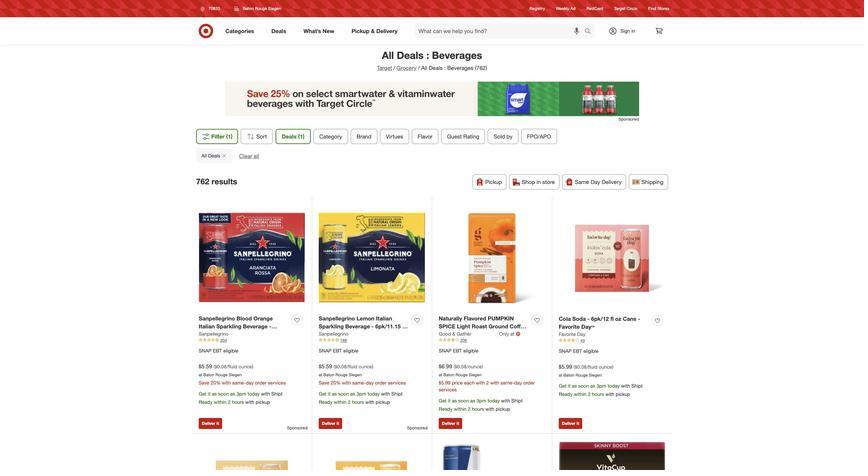 Task type: describe. For each thing, give the bounding box(es) containing it.
order inside $6.99 ( $0.58 /ounce ) at baton rouge siegen $5.99 price each with 2 with same-day order services
[[523, 380, 535, 386]]

rouge inside $6.99 ( $0.58 /ounce ) at baton rouge siegen $5.99 price each with 2 with same-day order services
[[456, 372, 468, 378]]

$5.59 ( $0.08 /fluid ounce ) at baton rouge siegen save 20% with same-day order services for oz
[[199, 363, 286, 386]]

all for all deals : beverages target / grocery / all deals : beverages (762)
[[382, 49, 394, 61]]

sanpellegrino inside sanpellegrino lemon italian sparkling beverage - 6pk/11.15 fl oz cans
[[319, 315, 355, 322]]

2 favorite from the top
[[559, 331, 576, 337]]

new
[[323, 27, 334, 34]]

snap ebt eligible for 12oz
[[439, 348, 478, 354]]

sanpellegrino link for italian
[[199, 331, 228, 338]]

orange
[[253, 315, 273, 322]]

snap for naturally flavored pumpkin spice light roast ground coffee - 12oz - good & gather™
[[439, 348, 452, 354]]

get it as soon as 3pm today with shipt for oz
[[199, 391, 283, 397]]

206 link
[[439, 338, 545, 344]]

fpo/apo button
[[521, 129, 557, 144]]

grocery
[[397, 64, 417, 71]]

stores
[[657, 6, 669, 11]]

6pk/11.15 inside sanpellegrino blood orange italian sparkling beverage - 6pk/11.15 fl oz cans
[[199, 331, 224, 338]]

( for day™
[[574, 364, 575, 370]]

ready within 2 hours with pickup for cans
[[319, 400, 390, 405]]

sort button
[[241, 129, 273, 144]]

sanpellegrino blood orange italian sparkling beverage - 6pk/11.15 fl oz cans link
[[199, 315, 289, 338]]

siegen for sanpellegrino blood orange italian sparkling beverage - 6pk/11.15 fl oz cans
[[229, 372, 242, 378]]

& for gather
[[452, 331, 455, 337]]

$5.99 inside $6.99 ( $0.58 /ounce ) at baton rouge siegen $5.99 price each with 2 with same-day order services
[[439, 380, 451, 386]]

sanpellegrino lemon italian sparkling beverage - 6pk/11.15 fl oz cans link
[[319, 315, 409, 338]]

pickup for pickup
[[485, 179, 502, 186]]

fl inside cola soda - 6pk/12 fl oz cans - favorite day™
[[610, 316, 614, 322]]

guest rating
[[447, 133, 479, 140]]

( for cans
[[334, 364, 335, 370]]

( for oz
[[213, 364, 215, 370]]

virtues button
[[380, 129, 409, 144]]

20% for fl
[[211, 380, 221, 386]]

filter (1) button
[[196, 129, 238, 144]]

by
[[507, 133, 512, 140]]

at inside $6.99 ( $0.58 /ounce ) at baton rouge siegen $5.99 price each with 2 with same-day order services
[[439, 372, 442, 378]]

shop in store button
[[509, 175, 559, 190]]

What can we help you find? suggestions appear below search field
[[414, 23, 586, 39]]

filter (1)
[[211, 133, 232, 140]]

deals (1)
[[282, 133, 304, 140]]

order for sanpellegrino blood orange italian sparkling beverage - 6pk/11.15 fl oz cans
[[255, 380, 267, 386]]

naturally flavored pumpkin spice light roast ground coffee - 12oz - good & gather™ link
[[439, 315, 529, 338]]

naturally
[[439, 315, 462, 322]]

- inside sanpellegrino blood orange italian sparkling beverage - 6pk/11.15 fl oz cans
[[269, 323, 271, 330]]

clear all button
[[239, 152, 259, 160]]

gather™
[[481, 331, 503, 338]]

baton for sanpellegrino blood orange italian sparkling beverage - 6pk/11.15 fl oz cans
[[203, 372, 214, 378]]

all
[[254, 153, 259, 160]]

beverage inside sanpellegrino lemon italian sparkling beverage - 6pk/11.15 fl oz cans
[[345, 323, 370, 330]]

rouge inside "dropdown button"
[[255, 6, 267, 11]]

shop in store
[[522, 179, 555, 186]]

baton inside "dropdown button"
[[243, 6, 254, 11]]

day inside $6.99 ( $0.58 /ounce ) at baton rouge siegen $5.99 price each with 2 with same-day order services
[[514, 380, 522, 386]]

circle
[[627, 6, 637, 11]]

cola soda - 6pk/12 fl oz cans - favorite day™
[[559, 316, 640, 330]]

snap for sanpellegrino lemon italian sparkling beverage - 6pk/11.15 fl oz cans
[[319, 348, 332, 354]]

all for all deals
[[201, 153, 207, 159]]

sponsored for sanpellegrino blood orange italian sparkling beverage - 6pk/11.15 fl oz cans
[[287, 426, 307, 431]]

sold
[[494, 133, 505, 140]]

get it as soon as 3pm today with shipt ready within 2 hours with pickup for $5.99
[[559, 383, 643, 397]]

soda
[[572, 316, 586, 322]]

rouge for sanpellegrino blood orange italian sparkling beverage - 6pk/11.15 fl oz cans
[[216, 372, 228, 378]]

what's
[[303, 27, 321, 34]]

deals up "grocery" link
[[397, 49, 424, 61]]

siegen for sanpellegrino lemon italian sparkling beverage - 6pk/11.15 fl oz cans
[[349, 372, 362, 378]]

sparkling inside sanpellegrino blood orange italian sparkling beverage - 6pk/11.15 fl oz cans
[[216, 323, 241, 330]]

oz inside sanpellegrino lemon italian sparkling beverage - 6pk/11.15 fl oz cans
[[319, 331, 325, 338]]

siegen inside "dropdown button"
[[268, 6, 281, 11]]

deliver for sanpellegrino lemon italian sparkling beverage - 6pk/11.15 fl oz cans
[[322, 421, 335, 426]]

favorite day
[[559, 331, 585, 337]]

cans inside cola soda - 6pk/12 fl oz cans - favorite day™
[[623, 316, 636, 322]]

siegen inside $6.99 ( $0.58 /ounce ) at baton rouge siegen $5.99 price each with 2 with same-day order services
[[469, 372, 482, 378]]

2 / from the left
[[418, 64, 420, 71]]

sign
[[620, 28, 630, 34]]

2 horizontal spatial sponsored
[[619, 117, 639, 122]]

rating
[[463, 133, 479, 140]]

target circle link
[[614, 6, 637, 12]]

/ounce
[[467, 364, 482, 370]]

188
[[340, 338, 347, 343]]

sanpellegrino lemon italian sparkling beverage - 6pk/11.15 fl oz cans
[[319, 315, 405, 338]]

flavor button
[[412, 129, 438, 144]]

find
[[648, 6, 656, 11]]

pickup for pickup & delivery
[[352, 27, 369, 34]]

get it as soon as 3pm today with shipt ready within 2 hours with pickup for $6.99
[[439, 398, 523, 412]]

0 vertical spatial target
[[614, 6, 625, 11]]

1 vertical spatial :
[[444, 64, 446, 71]]

find stores link
[[648, 6, 669, 12]]

search
[[581, 28, 598, 35]]

304 link
[[199, 338, 305, 344]]

(1) for deals (1)
[[298, 133, 304, 140]]

/fluid for day™
[[587, 364, 597, 370]]

$6.99
[[439, 363, 452, 370]]

at inside only at ¬
[[510, 331, 514, 337]]

store
[[542, 179, 555, 186]]

day for favorite
[[577, 331, 585, 337]]

brand button
[[351, 129, 377, 144]]

light
[[457, 323, 470, 330]]

6pk/11.15 inside sanpellegrino lemon italian sparkling beverage - 6pk/11.15 fl oz cans
[[375, 323, 401, 330]]

get it as soon as 3pm today with shipt for cans
[[319, 391, 403, 397]]

baton inside $6.99 ( $0.58 /ounce ) at baton rouge siegen $5.99 price each with 2 with same-day order services
[[443, 372, 454, 378]]

day for oz
[[246, 380, 254, 386]]

in for sign
[[631, 28, 635, 34]]

sanpellegrino blood orange italian sparkling beverage - 6pk/11.15 fl oz cans
[[199, 315, 273, 338]]

all deals : beverages target / grocery / all deals : beverages (762)
[[377, 49, 487, 71]]

) for cola soda - 6pk/12 fl oz cans - favorite day™
[[612, 364, 613, 370]]

(762)
[[475, 64, 487, 71]]

delivery for pickup & delivery
[[376, 27, 398, 34]]

all deals button
[[196, 148, 232, 163]]

gather
[[457, 331, 471, 337]]

$5.99 inside $5.99 ( $0.08 /fluid ounce ) at baton rouge siegen
[[559, 363, 572, 370]]

price
[[452, 380, 463, 386]]

favorite inside cola soda - 6pk/12 fl oz cans - favorite day™
[[559, 323, 580, 330]]

) for sanpellegrino blood orange italian sparkling beverage - 6pk/11.15 fl oz cans
[[252, 364, 253, 370]]

registry link
[[530, 6, 545, 12]]

at for cola soda - 6pk/12 fl oz cans - favorite day™
[[559, 373, 562, 378]]

virtues
[[386, 133, 403, 140]]

( for 12oz
[[454, 364, 455, 370]]

flavor
[[418, 133, 432, 140]]

pickup & delivery link
[[346, 23, 406, 39]]

ad
[[570, 6, 576, 11]]

$5.59 for sanpellegrino lemon italian sparkling beverage - 6pk/11.15 fl oz cans
[[319, 363, 332, 370]]

day for same
[[591, 179, 600, 186]]

sign in link
[[603, 23, 646, 39]]

only at ¬
[[499, 331, 520, 338]]

$0.08 for cans
[[335, 364, 347, 370]]

guest rating button
[[441, 129, 485, 144]]

grocery link
[[397, 64, 417, 71]]

each
[[464, 380, 475, 386]]

good & gather
[[439, 331, 471, 337]]

clear all
[[239, 153, 259, 160]]

$6.99 ( $0.58 /ounce ) at baton rouge siegen $5.99 price each with 2 with same-day order services
[[439, 363, 535, 393]]

deliver it for fl
[[202, 421, 219, 426]]

registry
[[530, 6, 545, 11]]

what's new link
[[298, 23, 343, 39]]

weekly ad
[[556, 6, 576, 11]]

sort
[[256, 133, 267, 140]]

target link
[[377, 64, 392, 71]]

deals right "grocery" link
[[429, 64, 443, 71]]

flavored
[[464, 315, 486, 322]]

italian inside sanpellegrino lemon italian sparkling beverage - 6pk/11.15 fl oz cans
[[376, 315, 392, 322]]

deliver it button for oz
[[319, 418, 342, 429]]

weekly ad link
[[556, 6, 576, 12]]

weekly
[[556, 6, 569, 11]]

save for sanpellegrino lemon italian sparkling beverage - 6pk/11.15 fl oz cans
[[319, 380, 329, 386]]

1 / from the left
[[393, 64, 395, 71]]

deliver it for -
[[442, 421, 459, 426]]

find stores
[[648, 6, 669, 11]]

deals right the sort
[[282, 133, 297, 140]]

eligible for oz
[[223, 348, 238, 354]]

same- for oz
[[232, 380, 246, 386]]

deliver for naturally flavored pumpkin spice light roast ground coffee - 12oz - good & gather™
[[442, 421, 455, 426]]

$5.59 for sanpellegrino blood orange italian sparkling beverage - 6pk/11.15 fl oz cans
[[199, 363, 212, 370]]

fpo/apo
[[527, 133, 551, 140]]

naturally flavored pumpkin spice light roast ground coffee - 12oz - good & gather™
[[439, 315, 527, 338]]

1 good from the left
[[439, 331, 451, 337]]

6pk/12
[[591, 316, 609, 322]]



Task type: vqa. For each thing, say whether or not it's contained in the screenshot.
the Learn more BUTTON
no



Task type: locate. For each thing, give the bounding box(es) containing it.
1 deliver it button from the left
[[199, 418, 222, 429]]

day™
[[581, 323, 595, 330]]

) right $0.58
[[482, 364, 483, 370]]

beverage down orange
[[243, 323, 268, 330]]

get
[[559, 383, 567, 389], [199, 391, 207, 397], [319, 391, 327, 397], [439, 398, 447, 404]]

(1) left category
[[298, 133, 304, 140]]

& for delivery
[[371, 27, 375, 34]]

services for sanpellegrino blood orange italian sparkling beverage - 6pk/11.15 fl oz cans
[[268, 380, 286, 386]]

1 deliver it from the left
[[202, 421, 219, 426]]

) inside $6.99 ( $0.58 /ounce ) at baton rouge siegen $5.99 price each with 2 with same-day order services
[[482, 364, 483, 370]]

deals link
[[265, 23, 295, 39]]

advertisement region
[[225, 82, 639, 116]]

oz right "304"
[[230, 331, 237, 338]]

red bull energy drink - 12pk/8.4 fl oz cans image
[[439, 441, 545, 470], [439, 441, 545, 470]]

1 (1) from the left
[[226, 133, 232, 140]]

day
[[246, 380, 254, 386], [366, 380, 374, 386], [514, 380, 522, 386]]

1 beverage from the left
[[243, 323, 268, 330]]

favorite
[[559, 323, 580, 330], [559, 331, 576, 337]]

deals down the filter (1) button
[[208, 153, 220, 159]]

2 vertical spatial fl
[[226, 331, 229, 338]]

rouge for sanpellegrino lemon italian sparkling beverage - 6pk/11.15 fl oz cans
[[336, 372, 348, 378]]

shipping button
[[629, 175, 668, 190]]

sanpellegrino
[[199, 315, 235, 322], [319, 315, 355, 322], [199, 331, 228, 337], [319, 331, 348, 337]]

/fluid down 188
[[347, 364, 357, 370]]

0 horizontal spatial all
[[201, 153, 207, 159]]

only
[[499, 331, 509, 337]]

sponsored
[[619, 117, 639, 122], [287, 426, 307, 431], [407, 426, 428, 431]]

1 horizontal spatial /
[[418, 64, 420, 71]]

1 deliver from the left
[[202, 421, 215, 426]]

redcard
[[587, 6, 603, 11]]

ginger ale soda - 6pk/12 fl oz cans - favorite day™ image
[[199, 441, 305, 470], [199, 441, 305, 470]]

- inside sanpellegrino lemon italian sparkling beverage - 6pk/11.15 fl oz cans
[[371, 323, 374, 330]]

deliver it button for fl
[[199, 418, 222, 429]]

& inside good & gather link
[[452, 331, 455, 337]]

$0.08 down "304"
[[215, 364, 227, 370]]

eligible down 49 on the bottom right of page
[[583, 348, 599, 354]]

1 vertical spatial day
[[577, 331, 585, 337]]

baton inside $5.99 ( $0.08 /fluid ounce ) at baton rouge siegen
[[563, 373, 574, 378]]

get it as soon as 3pm today with shipt ready within 2 hours with pickup down 'each'
[[439, 398, 523, 412]]

day for cans
[[366, 380, 374, 386]]

cola soda - 6pk/12 fl oz cans - favorite day™ link
[[559, 315, 649, 331]]

$0.08 inside $5.99 ( $0.08 /fluid ounce ) at baton rouge siegen
[[575, 364, 587, 370]]

2 $5.59 ( $0.08 /fluid ounce ) at baton rouge siegen save 20% with same-day order services from the left
[[319, 363, 406, 386]]

rouge for cola soda - 6pk/12 fl oz cans - favorite day™
[[576, 373, 588, 378]]

fl inside sanpellegrino blood orange italian sparkling beverage - 6pk/11.15 fl oz cans
[[226, 331, 229, 338]]

(1) inside button
[[226, 133, 232, 140]]

eligible for day™
[[583, 348, 599, 354]]

get it as soon as 3pm today with shipt ready within 2 hours with pickup down $5.99 ( $0.08 /fluid ounce ) at baton rouge siegen
[[559, 383, 643, 397]]

1 horizontal spatial $5.59
[[319, 363, 332, 370]]

1 vertical spatial italian
[[199, 323, 215, 330]]

1 vertical spatial in
[[537, 179, 541, 186]]

1 $5.59 from the left
[[199, 363, 212, 370]]

1 horizontal spatial services
[[388, 380, 406, 386]]

same
[[575, 179, 589, 186]]

/fluid
[[227, 364, 237, 370], [347, 364, 357, 370], [587, 364, 597, 370]]

category button
[[313, 129, 348, 144]]

ounce for day™
[[599, 364, 612, 370]]

baton for sanpellegrino lemon italian sparkling beverage - 6pk/11.15 fl oz cans
[[323, 372, 334, 378]]

same day delivery button
[[562, 175, 626, 190]]

1 same- from the left
[[232, 380, 246, 386]]

1 horizontal spatial sanpellegrino link
[[319, 331, 348, 338]]

0 horizontal spatial &
[[371, 27, 375, 34]]

good down the light on the bottom of page
[[460, 331, 474, 338]]

0 horizontal spatial in
[[537, 179, 541, 186]]

( inside $5.99 ( $0.08 /fluid ounce ) at baton rouge siegen
[[574, 364, 575, 370]]

cans inside sanpellegrino blood orange italian sparkling beverage - 6pk/11.15 fl oz cans
[[238, 331, 252, 338]]

1 get it as soon as 3pm today with shipt from the left
[[199, 391, 283, 397]]

& inside naturally flavored pumpkin spice light roast ground coffee - 12oz - good & gather™
[[476, 331, 480, 338]]

2
[[486, 380, 489, 386], [588, 392, 591, 397], [228, 400, 230, 405], [348, 400, 351, 405], [468, 406, 471, 412]]

good
[[439, 331, 451, 337], [460, 331, 474, 338]]

(1) for filter (1)
[[226, 133, 232, 140]]

2 20% from the left
[[331, 380, 341, 386]]

) down 304 link
[[252, 364, 253, 370]]

ounce for cans
[[359, 364, 372, 370]]

1 horizontal spatial in
[[631, 28, 635, 34]]

eligible for cans
[[343, 348, 358, 354]]

0 vertical spatial in
[[631, 28, 635, 34]]

2 horizontal spatial /fluid
[[587, 364, 597, 370]]

rouge inside $5.99 ( $0.08 /fluid ounce ) at baton rouge siegen
[[576, 373, 588, 378]]

0 vertical spatial favorite
[[559, 323, 580, 330]]

deliver it button for favorite
[[559, 418, 582, 429]]

eligible down "304"
[[223, 348, 238, 354]]

all up target link
[[382, 49, 394, 61]]

ebt for 12oz
[[453, 348, 462, 354]]

0 vertical spatial pickup
[[352, 27, 369, 34]]

1 horizontal spatial beverage
[[345, 323, 370, 330]]

0 horizontal spatial 6pk/11.15
[[199, 331, 224, 338]]

cans down blood
[[238, 331, 252, 338]]

pickup
[[616, 392, 630, 397], [256, 400, 270, 405], [376, 400, 390, 405], [496, 406, 510, 412]]

beverage
[[243, 323, 268, 330], [345, 323, 370, 330]]

ounce down 188 link
[[359, 364, 372, 370]]

cola soda - 6pk/12 fl oz cans - favorite day™ image
[[559, 205, 665, 311], [559, 205, 665, 311]]

/fluid for oz
[[227, 364, 237, 370]]

oz right the 6pk/12
[[615, 316, 621, 322]]

0 vertical spatial :
[[426, 49, 429, 61]]

20%
[[211, 380, 221, 386], [331, 380, 341, 386]]

snap ebt eligible
[[199, 348, 238, 354], [319, 348, 358, 354], [439, 348, 478, 354], [559, 348, 599, 354]]

49
[[580, 338, 585, 343]]

2 deliver from the left
[[322, 421, 335, 426]]

0 horizontal spatial italian
[[199, 323, 215, 330]]

brand
[[357, 133, 371, 140]]

0 horizontal spatial ready within 2 hours with pickup
[[199, 400, 270, 405]]

1 horizontal spatial $5.59 ( $0.08 /fluid ounce ) at baton rouge siegen save 20% with same-day order services
[[319, 363, 406, 386]]

2 sparkling from the left
[[319, 323, 344, 330]]

2 ready within 2 hours with pickup from the left
[[319, 400, 390, 405]]

in left store
[[537, 179, 541, 186]]

siegen for cola soda - 6pk/12 fl oz cans - favorite day™
[[589, 373, 602, 378]]

0 vertical spatial get it as soon as 3pm today with shipt ready within 2 hours with pickup
[[559, 383, 643, 397]]

3 order from the left
[[523, 380, 535, 386]]

2 deliver it button from the left
[[319, 418, 342, 429]]

guest
[[447, 133, 462, 140]]

ebt for day™
[[573, 348, 582, 354]]

deals
[[271, 27, 286, 34], [397, 49, 424, 61], [429, 64, 443, 71], [282, 133, 297, 140], [208, 153, 220, 159]]

same-
[[232, 380, 246, 386], [352, 380, 366, 386], [501, 380, 514, 386]]

snap ebt eligible down "304"
[[199, 348, 238, 354]]

3 day from the left
[[514, 380, 522, 386]]

oz inside cola soda - 6pk/12 fl oz cans - favorite day™
[[615, 316, 621, 322]]

0 horizontal spatial target
[[377, 64, 392, 71]]

cans left 188
[[326, 331, 340, 338]]

favorite up favorite day
[[559, 323, 580, 330]]

0 vertical spatial delivery
[[376, 27, 398, 34]]

1 horizontal spatial sparkling
[[319, 323, 344, 330]]

sanpellegrino link up 188
[[319, 331, 348, 338]]

2 $5.59 from the left
[[319, 363, 332, 370]]

siegen inside $5.99 ( $0.08 /fluid ounce ) at baton rouge siegen
[[589, 373, 602, 378]]

snap for cola soda - 6pk/12 fl oz cans - favorite day™
[[559, 348, 572, 354]]

in inside shop in store button
[[537, 179, 541, 186]]

fl inside sanpellegrino lemon italian sparkling beverage - 6pk/11.15 fl oz cans
[[402, 323, 405, 330]]

1 horizontal spatial cans
[[326, 331, 340, 338]]

$0.08 down 49 on the bottom right of page
[[575, 364, 587, 370]]

3 same- from the left
[[501, 380, 514, 386]]

vitacup slim diet & metabolism medium roast coffee - single serve pods - 18ct image
[[559, 441, 665, 470], [559, 441, 665, 470]]

6pk/11.15
[[375, 323, 401, 330], [199, 331, 224, 338]]

target circle
[[614, 6, 637, 11]]

( inside $6.99 ( $0.58 /ounce ) at baton rouge siegen $5.99 price each with 2 with same-day order services
[[454, 364, 455, 370]]

762 results
[[196, 176, 237, 186]]

1 vertical spatial get it as soon as 3pm today with shipt ready within 2 hours with pickup
[[439, 398, 523, 412]]

1 vertical spatial target
[[377, 64, 392, 71]]

0 vertical spatial italian
[[376, 315, 392, 322]]

1 horizontal spatial same-
[[352, 380, 366, 386]]

1 horizontal spatial &
[[452, 331, 455, 337]]

0 horizontal spatial /fluid
[[227, 364, 237, 370]]

0 horizontal spatial sponsored
[[287, 426, 307, 431]]

0 vertical spatial day
[[591, 179, 600, 186]]

0 horizontal spatial order
[[255, 380, 267, 386]]

deliver it for favorite
[[562, 421, 579, 426]]

deliver for cola soda - 6pk/12 fl oz cans - favorite day™
[[562, 421, 575, 426]]

3 deliver it button from the left
[[439, 418, 462, 429]]

order for sanpellegrino lemon italian sparkling beverage - 6pk/11.15 fl oz cans
[[375, 380, 387, 386]]

categories
[[225, 27, 254, 34]]

0 horizontal spatial 20%
[[211, 380, 221, 386]]

1 horizontal spatial pickup
[[485, 179, 502, 186]]

1 horizontal spatial ready within 2 hours with pickup
[[319, 400, 390, 405]]

0 vertical spatial all
[[382, 49, 394, 61]]

ebt down 49 on the bottom right of page
[[573, 348, 582, 354]]

1 horizontal spatial delivery
[[602, 179, 622, 186]]

(1) right the filter
[[226, 133, 232, 140]]

ground
[[489, 323, 508, 330]]

deliver it button for -
[[439, 418, 462, 429]]

1 sanpellegrino link from the left
[[199, 331, 228, 338]]

delivery for same day delivery
[[602, 179, 622, 186]]

roast
[[472, 323, 487, 330]]

deliver it for oz
[[322, 421, 339, 426]]

sold by
[[494, 133, 512, 140]]

pickup & delivery
[[352, 27, 398, 34]]

day inside same day delivery button
[[591, 179, 600, 186]]

0 horizontal spatial cans
[[238, 331, 252, 338]]

italian inside sanpellegrino blood orange italian sparkling beverage - 6pk/11.15 fl oz cans
[[199, 323, 215, 330]]

shipt
[[631, 383, 643, 389], [271, 391, 283, 397], [391, 391, 403, 397], [511, 398, 523, 404]]

/fluid down "304"
[[227, 364, 237, 370]]

same- inside $6.99 ( $0.58 /ounce ) at baton rouge siegen $5.99 price each with 2 with same-day order services
[[501, 380, 514, 386]]

$5.99 down the favorite day link
[[559, 363, 572, 370]]

deals down baton rouge siegen
[[271, 27, 286, 34]]

sparkling
[[216, 323, 241, 330], [319, 323, 344, 330]]

3 deliver it from the left
[[442, 421, 459, 426]]

70820 button
[[196, 2, 227, 15]]

1 sparkling from the left
[[216, 323, 241, 330]]

1 vertical spatial delivery
[[602, 179, 622, 186]]

$0.08 for oz
[[215, 364, 227, 370]]

1 $5.59 ( $0.08 /fluid ounce ) at baton rouge siegen save 20% with same-day order services from the left
[[199, 363, 286, 386]]

ebt
[[213, 348, 222, 354], [333, 348, 342, 354], [453, 348, 462, 354], [573, 348, 582, 354]]

eligible down 188
[[343, 348, 358, 354]]

0 horizontal spatial $5.59
[[199, 363, 212, 370]]

ebt for cans
[[333, 348, 342, 354]]

shop
[[522, 179, 535, 186]]

ounce down 304 link
[[239, 364, 252, 370]]

2 horizontal spatial all
[[421, 64, 427, 71]]

ready
[[559, 392, 573, 397], [199, 400, 212, 405], [319, 400, 332, 405], [439, 406, 452, 412]]

ebt down 188
[[333, 348, 342, 354]]

category
[[319, 133, 342, 140]]

sanpellegrino lemon italian sparkling beverage - 6pk/11.15 fl oz cans image
[[319, 205, 425, 311], [319, 205, 425, 311]]

in right "sign" on the right top
[[631, 28, 635, 34]]

1 vertical spatial fl
[[402, 323, 405, 330]]

0 horizontal spatial get it as soon as 3pm today with shipt ready within 2 hours with pickup
[[439, 398, 523, 412]]

ready within 2 hours with pickup for oz
[[199, 400, 270, 405]]

$0.08 for day™
[[575, 364, 587, 370]]

oz inside sanpellegrino blood orange italian sparkling beverage - 6pk/11.15 fl oz cans
[[230, 331, 237, 338]]

it
[[568, 383, 571, 389], [208, 391, 210, 397], [328, 391, 330, 397], [448, 398, 451, 404], [217, 421, 219, 426], [337, 421, 339, 426], [457, 421, 459, 426], [577, 421, 579, 426]]

188 link
[[319, 338, 425, 344]]

eligible
[[223, 348, 238, 354], [343, 348, 358, 354], [463, 348, 478, 354], [583, 348, 599, 354]]

2 horizontal spatial oz
[[615, 316, 621, 322]]

2 horizontal spatial ounce
[[599, 364, 612, 370]]

0 horizontal spatial save
[[199, 380, 209, 386]]

at
[[510, 331, 514, 337], [199, 372, 202, 378], [319, 372, 322, 378], [439, 372, 442, 378], [559, 373, 562, 378]]

naturally flavored pumpkin spice light roast ground coffee - 12oz - good & gather™ image
[[439, 205, 545, 311], [439, 205, 545, 311]]

) down 188 link
[[372, 364, 373, 370]]

ebt for oz
[[213, 348, 222, 354]]

in inside 'sign in' link
[[631, 28, 635, 34]]

-
[[587, 316, 590, 322], [638, 316, 640, 322], [269, 323, 271, 330], [371, 323, 374, 330], [439, 331, 441, 338], [456, 331, 459, 338]]

0 horizontal spatial :
[[426, 49, 429, 61]]

$5.99 left price
[[439, 380, 451, 386]]

ounce inside $5.99 ( $0.08 /fluid ounce ) at baton rouge siegen
[[599, 364, 612, 370]]

sanpellegrino blood orange italian sparkling beverage - 6pk/11.15 fl oz cans image
[[199, 205, 305, 311], [199, 205, 305, 311]]

1 order from the left
[[255, 380, 267, 386]]

day right same
[[591, 179, 600, 186]]

oz left 188
[[319, 331, 325, 338]]

2 sanpellegrino link from the left
[[319, 331, 348, 338]]

results
[[212, 176, 237, 186]]

good inside naturally flavored pumpkin spice light roast ground coffee - 12oz - good & gather™
[[460, 331, 474, 338]]

1 vertical spatial beverages
[[447, 64, 473, 71]]

1 vertical spatial 6pk/11.15
[[199, 331, 224, 338]]

1 vertical spatial all
[[421, 64, 427, 71]]

1 horizontal spatial ounce
[[359, 364, 372, 370]]

4 deliver from the left
[[562, 421, 575, 426]]

target
[[614, 6, 625, 11], [377, 64, 392, 71]]

ebt down 206
[[453, 348, 462, 354]]

1 favorite from the top
[[559, 323, 580, 330]]

as
[[572, 383, 577, 389], [590, 383, 595, 389], [212, 391, 217, 397], [230, 391, 235, 397], [332, 391, 337, 397], [350, 391, 355, 397], [452, 398, 457, 404], [470, 398, 475, 404]]

/ right target link
[[393, 64, 395, 71]]

2 horizontal spatial $0.08
[[575, 364, 587, 370]]

0 horizontal spatial beverage
[[243, 323, 268, 330]]

pickup button
[[472, 175, 506, 190]]

0 horizontal spatial $5.99
[[439, 380, 451, 386]]

2 horizontal spatial order
[[523, 380, 535, 386]]

0 horizontal spatial sanpellegrino link
[[199, 331, 228, 338]]

20% for oz
[[331, 380, 341, 386]]

target left circle
[[614, 6, 625, 11]]

services inside $6.99 ( $0.58 /ounce ) at baton rouge siegen $5.99 price each with 2 with same-day order services
[[439, 387, 457, 393]]

) for sanpellegrino lemon italian sparkling beverage - 6pk/11.15 fl oz cans
[[372, 364, 373, 370]]

snap
[[199, 348, 212, 354], [319, 348, 332, 354], [439, 348, 452, 354], [559, 348, 572, 354]]

&
[[371, 27, 375, 34], [452, 331, 455, 337], [476, 331, 480, 338]]

$5.59
[[199, 363, 212, 370], [319, 363, 332, 370]]

snap for sanpellegrino blood orange italian sparkling beverage - 6pk/11.15 fl oz cans
[[199, 348, 212, 354]]

favorite day link
[[559, 331, 585, 338]]

0 horizontal spatial fl
[[226, 331, 229, 338]]

snap ebt eligible for oz
[[199, 348, 238, 354]]

0 vertical spatial beverages
[[432, 49, 482, 61]]

1 horizontal spatial oz
[[319, 331, 325, 338]]

all inside button
[[201, 153, 207, 159]]

0 vertical spatial $5.99
[[559, 363, 572, 370]]

all deals
[[201, 153, 220, 159]]

snap ebt eligible for cans
[[319, 348, 358, 354]]

services for sanpellegrino lemon italian sparkling beverage - 6pk/11.15 fl oz cans
[[388, 380, 406, 386]]

0 horizontal spatial oz
[[230, 331, 237, 338]]

snap ebt eligible for day™
[[559, 348, 599, 354]]

get it as soon as 3pm today with shipt
[[199, 391, 283, 397], [319, 391, 403, 397]]

all right "grocery" link
[[421, 64, 427, 71]]

hours
[[592, 392, 604, 397], [232, 400, 244, 405], [352, 400, 364, 405], [472, 406, 484, 412]]

beverage inside sanpellegrino blood orange italian sparkling beverage - 6pk/11.15 fl oz cans
[[243, 323, 268, 330]]

2 good from the left
[[460, 331, 474, 338]]

search button
[[581, 23, 598, 40]]

1 vertical spatial favorite
[[559, 331, 576, 337]]

save for sanpellegrino blood orange italian sparkling beverage - 6pk/11.15 fl oz cans
[[199, 380, 209, 386]]

0 horizontal spatial sparkling
[[216, 323, 241, 330]]

2 vertical spatial all
[[201, 153, 207, 159]]

ounce for oz
[[239, 364, 252, 370]]

snap ebt eligible down 188
[[319, 348, 358, 354]]

1 vertical spatial pickup
[[485, 179, 502, 186]]

sponsored for sanpellegrino lemon italian sparkling beverage - 6pk/11.15 fl oz cans
[[407, 426, 428, 431]]

12oz
[[443, 331, 455, 338]]

0 horizontal spatial day
[[246, 380, 254, 386]]

pickup inside button
[[485, 179, 502, 186]]

4 deliver it from the left
[[562, 421, 579, 426]]

0 horizontal spatial same-
[[232, 380, 246, 386]]

4 deliver it button from the left
[[559, 418, 582, 429]]

beverages up (762)
[[432, 49, 482, 61]]

target left the grocery
[[377, 64, 392, 71]]

2 (1) from the left
[[298, 133, 304, 140]]

0 horizontal spatial $0.08
[[215, 364, 227, 370]]

eligible down 206
[[463, 348, 478, 354]]

deals inside button
[[208, 153, 220, 159]]

good down spice
[[439, 331, 451, 337]]

sanpellegrino link for sparkling
[[319, 331, 348, 338]]

1 horizontal spatial (1)
[[298, 133, 304, 140]]

) inside $5.99 ( $0.08 /fluid ounce ) at baton rouge siegen
[[612, 364, 613, 370]]

1 horizontal spatial good
[[460, 331, 474, 338]]

orange soda - 6pk/12 fl oz cans - favorite day™ image
[[319, 441, 425, 470], [319, 441, 425, 470]]

304
[[220, 338, 227, 343]]

at for sanpellegrino lemon italian sparkling beverage - 6pk/11.15 fl oz cans
[[319, 372, 322, 378]]

49 link
[[559, 338, 665, 344]]

same- for cans
[[352, 380, 366, 386]]

sparkling up "304"
[[216, 323, 241, 330]]

/ right the grocery
[[418, 64, 420, 71]]

1 horizontal spatial 20%
[[331, 380, 341, 386]]

3 deliver from the left
[[442, 421, 455, 426]]

$0.08 down 188
[[335, 364, 347, 370]]

ready within 2 hours with pickup
[[199, 400, 270, 405], [319, 400, 390, 405]]

1 ready within 2 hours with pickup from the left
[[199, 400, 270, 405]]

ounce down 49 link
[[599, 364, 612, 370]]

)
[[252, 364, 253, 370], [372, 364, 373, 370], [482, 364, 483, 370], [612, 364, 613, 370]]

2 horizontal spatial services
[[439, 387, 457, 393]]

sparkling up 188
[[319, 323, 344, 330]]

70820
[[209, 6, 220, 11]]

1 day from the left
[[246, 380, 254, 386]]

2 horizontal spatial day
[[514, 380, 522, 386]]

1 horizontal spatial get it as soon as 3pm today with shipt ready within 2 hours with pickup
[[559, 383, 643, 397]]

0 horizontal spatial good
[[439, 331, 451, 337]]

cans up 49 link
[[623, 316, 636, 322]]

1 horizontal spatial get it as soon as 3pm today with shipt
[[319, 391, 403, 397]]

baton for cola soda - 6pk/12 fl oz cans - favorite day™
[[563, 373, 574, 378]]

sanpellegrino link up "304"
[[199, 331, 228, 338]]

baton rouge siegen button
[[230, 2, 286, 15]]

1 horizontal spatial target
[[614, 6, 625, 11]]

sign in
[[620, 28, 635, 34]]

2 order from the left
[[375, 380, 387, 386]]

1 20% from the left
[[211, 380, 221, 386]]

1 horizontal spatial /fluid
[[347, 364, 357, 370]]

eligible for 12oz
[[463, 348, 478, 354]]

what's new
[[303, 27, 334, 34]]

spice
[[439, 323, 455, 330]]

1 horizontal spatial sponsored
[[407, 426, 428, 431]]

0 horizontal spatial ounce
[[239, 364, 252, 370]]

beverage down lemon
[[345, 323, 370, 330]]

0 horizontal spatial $5.59 ( $0.08 /fluid ounce ) at baton rouge siegen save 20% with same-day order services
[[199, 363, 286, 386]]

$5.59 ( $0.08 /fluid ounce ) at baton rouge siegen save 20% with same-day order services for cans
[[319, 363, 406, 386]]

beverages left (762)
[[447, 64, 473, 71]]

cans inside sanpellegrino lemon italian sparkling beverage - 6pk/11.15 fl oz cans
[[326, 331, 340, 338]]

at for sanpellegrino blood orange italian sparkling beverage - 6pk/11.15 fl oz cans
[[199, 372, 202, 378]]

/fluid inside $5.99 ( $0.08 /fluid ounce ) at baton rouge siegen
[[587, 364, 597, 370]]

& inside pickup & delivery link
[[371, 27, 375, 34]]

2 beverage from the left
[[345, 323, 370, 330]]

day inside the favorite day link
[[577, 331, 585, 337]]

ebt down "304"
[[213, 348, 222, 354]]

1 horizontal spatial :
[[444, 64, 446, 71]]

sold by button
[[488, 129, 518, 144]]

1 save from the left
[[199, 380, 209, 386]]

coffee
[[510, 323, 527, 330]]

1 horizontal spatial day
[[591, 179, 600, 186]]

2 same- from the left
[[352, 380, 366, 386]]

in for shop
[[537, 179, 541, 186]]

0 vertical spatial fl
[[610, 316, 614, 322]]

sparkling inside sanpellegrino lemon italian sparkling beverage - 6pk/11.15 fl oz cans
[[319, 323, 344, 330]]

deliver for sanpellegrino blood orange italian sparkling beverage - 6pk/11.15 fl oz cans
[[202, 421, 215, 426]]

/fluid down 49 link
[[587, 364, 597, 370]]

sanpellegrino inside sanpellegrino blood orange italian sparkling beverage - 6pk/11.15 fl oz cans
[[199, 315, 235, 322]]

0 horizontal spatial day
[[577, 331, 585, 337]]

all down the filter (1) button
[[201, 153, 207, 159]]

0 vertical spatial 6pk/11.15
[[375, 323, 401, 330]]

2 day from the left
[[366, 380, 374, 386]]

categories link
[[220, 23, 263, 39]]

clear
[[239, 153, 252, 160]]

2 deliver it from the left
[[322, 421, 339, 426]]

2 save from the left
[[319, 380, 329, 386]]

favorite down cola
[[559, 331, 576, 337]]

target inside all deals : beverages target / grocery / all deals : beverages (762)
[[377, 64, 392, 71]]

2 get it as soon as 3pm today with shipt from the left
[[319, 391, 403, 397]]

delivery inside button
[[602, 179, 622, 186]]

snap ebt eligible down 49 on the bottom right of page
[[559, 348, 599, 354]]

blood
[[237, 315, 252, 322]]

2 horizontal spatial fl
[[610, 316, 614, 322]]

) down 49 link
[[612, 364, 613, 370]]

deliver it button
[[199, 418, 222, 429], [319, 418, 342, 429], [439, 418, 462, 429], [559, 418, 582, 429]]

day up 49 on the bottom right of page
[[577, 331, 585, 337]]

2 horizontal spatial cans
[[623, 316, 636, 322]]

shipping
[[642, 179, 663, 186]]

$0.08
[[215, 364, 227, 370], [335, 364, 347, 370], [575, 364, 587, 370]]

1 horizontal spatial order
[[375, 380, 387, 386]]

snap ebt eligible down 206
[[439, 348, 478, 354]]

at inside $5.99 ( $0.08 /fluid ounce ) at baton rouge siegen
[[559, 373, 562, 378]]

1 horizontal spatial 6pk/11.15
[[375, 323, 401, 330]]

with
[[222, 380, 231, 386], [342, 380, 351, 386], [476, 380, 485, 386], [490, 380, 499, 386], [621, 383, 630, 389], [261, 391, 270, 397], [381, 391, 390, 397], [605, 392, 614, 397], [501, 398, 510, 404], [245, 400, 254, 405], [365, 400, 374, 405], [485, 406, 494, 412]]

1 horizontal spatial fl
[[402, 323, 405, 330]]

0 horizontal spatial delivery
[[376, 27, 398, 34]]

1 horizontal spatial italian
[[376, 315, 392, 322]]

2 inside $6.99 ( $0.58 /ounce ) at baton rouge siegen $5.99 price each with 2 with same-day order services
[[486, 380, 489, 386]]

762
[[196, 176, 209, 186]]

/fluid for cans
[[347, 364, 357, 370]]



